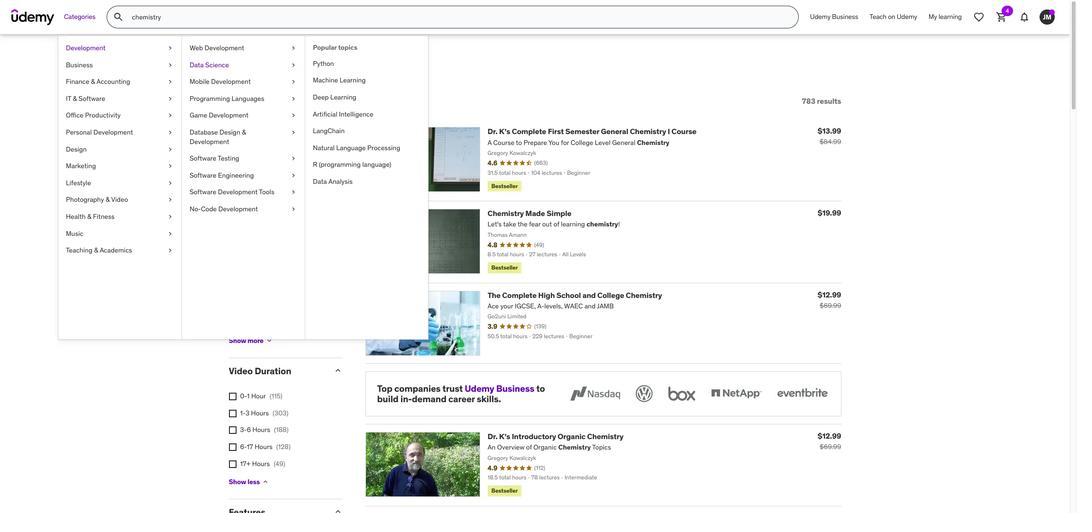Task type: locate. For each thing, give the bounding box(es) containing it.
teach
[[870, 12, 887, 21]]

$12.99 for the complete high school and college chemistry
[[818, 290, 842, 300]]

& for photography & video
[[106, 196, 110, 204]]

software down software testing
[[190, 171, 217, 180]]

$12.99 $69.99 for the complete high school and college chemistry
[[818, 290, 842, 310]]

nasdaq image
[[568, 384, 623, 404]]

build
[[377, 394, 399, 405]]

1 vertical spatial design
[[66, 145, 87, 154]]

software
[[79, 94, 105, 103], [190, 154, 217, 163], [190, 171, 217, 180], [190, 188, 217, 197]]

xsmall image for business
[[167, 61, 174, 70]]

marketing link
[[58, 158, 182, 175]]

xsmall image inside 'mobile development' link
[[290, 77, 297, 87]]

filter
[[246, 96, 265, 106]]

xsmall image inside the lifestyle "link"
[[167, 179, 174, 188]]

xsmall image inside health & fitness link
[[167, 213, 174, 222]]

code
[[201, 205, 217, 213]]

my learning
[[929, 12, 963, 21]]

complete right the
[[503, 291, 537, 300]]

2 $12.99 from the top
[[818, 432, 842, 441]]

xsmall image inside development link
[[167, 44, 174, 53]]

up for (272)
[[292, 161, 300, 170]]

development down "office productivity" link
[[93, 128, 133, 137]]

up
[[292, 161, 300, 170], [292, 178, 300, 187], [292, 195, 300, 204], [292, 212, 300, 221]]

0 vertical spatial video
[[111, 196, 128, 204]]

business left to
[[497, 383, 535, 395]]

software up office productivity
[[79, 94, 105, 103]]

xsmall image inside the teaching & academics link
[[167, 246, 174, 256]]

1 vertical spatial $12.99
[[818, 432, 842, 441]]

3.0 & up (571)
[[275, 212, 317, 221]]

(541)
[[303, 195, 317, 204]]

xsmall image inside no-code development link
[[290, 205, 297, 214]]

learning up the artificial intelligence
[[331, 93, 357, 102]]

learning for deep learning
[[331, 93, 357, 102]]

1 horizontal spatial udemy business link
[[805, 6, 865, 28]]

data science element
[[305, 36, 428, 340]]

dr. k's complete first semester general chemistry i course
[[488, 127, 697, 136]]

xsmall image inside business link
[[167, 61, 174, 70]]

0 vertical spatial 783
[[229, 56, 256, 75]]

xsmall image
[[167, 44, 174, 53], [167, 61, 174, 70], [290, 61, 297, 70], [167, 77, 174, 87], [290, 77, 297, 87], [290, 128, 297, 137], [167, 145, 174, 154], [167, 162, 174, 171], [290, 171, 297, 180], [167, 179, 174, 188], [290, 188, 297, 197], [167, 196, 174, 205], [290, 205, 297, 214], [229, 268, 237, 275], [229, 318, 237, 326], [266, 337, 273, 345], [229, 393, 237, 401], [229, 444, 237, 452], [262, 479, 269, 486]]

show left more
[[229, 337, 246, 345]]

udemy business link
[[805, 6, 865, 28], [465, 383, 535, 395]]

dr. k's complete first semester general chemistry i course link
[[488, 127, 697, 136]]

software inside software development tools link
[[190, 188, 217, 197]]

1 vertical spatial video
[[229, 366, 253, 377]]

0 vertical spatial complete
[[512, 127, 547, 136]]

0 vertical spatial small image
[[235, 96, 245, 106]]

(303)
[[273, 409, 289, 418]]

1 vertical spatial data
[[313, 177, 327, 186]]

design down personal
[[66, 145, 87, 154]]

udemy
[[811, 12, 831, 21], [897, 12, 918, 21], [465, 383, 495, 395]]

0 horizontal spatial udemy business link
[[465, 383, 535, 395]]

0 vertical spatial business
[[833, 12, 859, 21]]

data
[[190, 61, 204, 69], [313, 177, 327, 186]]

marketing
[[66, 162, 96, 170]]

show less button
[[229, 473, 269, 492]]

dr. for dr. k's introductory organic chemistry
[[488, 432, 498, 442]]

xsmall image inside software engineering link
[[290, 171, 297, 180]]

0 horizontal spatial data
[[190, 61, 204, 69]]

(128)
[[276, 443, 291, 452]]

xsmall image for mobile development
[[290, 77, 297, 87]]

2 k's from the top
[[499, 432, 511, 442]]

in-
[[401, 394, 412, 405]]

2 horizontal spatial udemy
[[897, 12, 918, 21]]

1 vertical spatial udemy business link
[[465, 383, 535, 395]]

dr. k's introductory organic chemistry link
[[488, 432, 624, 442]]

0 vertical spatial $69.99
[[820, 302, 842, 310]]

show
[[229, 337, 246, 345], [229, 478, 246, 487]]

dr. k's introductory organic chemistry
[[488, 432, 624, 442]]

0 vertical spatial learning
[[340, 76, 366, 85]]

web development link
[[182, 40, 305, 57]]

development up science
[[205, 44, 244, 52]]

& right "4.5"
[[286, 161, 290, 170]]

up left (541)
[[292, 195, 300, 204]]

complete
[[512, 127, 547, 136], [503, 291, 537, 300]]

2 horizontal spatial business
[[833, 12, 859, 21]]

business up finance
[[66, 61, 93, 69]]

1 vertical spatial 783
[[803, 96, 816, 106]]

xsmall image inside "office productivity" link
[[167, 111, 174, 120]]

$12.99 for dr. k's introductory organic chemistry
[[818, 432, 842, 441]]

data analysis link
[[306, 174, 428, 191]]

netapp image
[[710, 384, 764, 404]]

small image
[[235, 96, 245, 106], [333, 135, 343, 145], [333, 508, 343, 514]]

Search for anything text field
[[130, 9, 787, 25]]

data for data analysis
[[313, 177, 327, 186]]

machine learning
[[313, 76, 366, 85]]

jm link
[[1037, 6, 1059, 28]]

career
[[449, 394, 475, 405]]

duration
[[255, 366, 292, 377]]

xsmall image inside "marketing" link
[[167, 162, 174, 171]]

xsmall image inside database design & development link
[[290, 128, 297, 137]]

0 vertical spatial $12.99
[[818, 290, 842, 300]]

& right 4.0
[[287, 178, 291, 187]]

xsmall image for development
[[167, 44, 174, 53]]

data down the web
[[190, 61, 204, 69]]

1 horizontal spatial business
[[497, 383, 535, 395]]

hours for 6-17 hours
[[255, 443, 273, 452]]

design inside database design & development
[[220, 128, 240, 137]]

data analysis
[[313, 177, 353, 186]]

& right teaching
[[94, 246, 98, 255]]

natural language processing link
[[306, 140, 428, 157]]

show more
[[229, 337, 264, 345]]

box image
[[666, 384, 698, 404]]

language
[[337, 144, 366, 152]]

3.5 & up (541)
[[275, 195, 317, 204]]

& right 3.0
[[287, 212, 291, 221]]

popular topics
[[313, 43, 358, 52]]

web
[[190, 44, 203, 52]]

xsmall image inside data science link
[[290, 61, 297, 70]]

video up 0-
[[229, 366, 253, 377]]

1 horizontal spatial data
[[313, 177, 327, 186]]

1 horizontal spatial design
[[220, 128, 240, 137]]

it & software
[[66, 94, 105, 103]]

1 vertical spatial $12.99 $69.99
[[818, 432, 842, 452]]

0 vertical spatial udemy business link
[[805, 6, 865, 28]]

up for (571)
[[292, 212, 300, 221]]

$69.99 for dr. k's introductory organic chemistry
[[820, 443, 842, 452]]

xsmall image inside the game development link
[[290, 111, 297, 120]]

xsmall image for software engineering
[[290, 171, 297, 180]]

development inside database design & development
[[190, 137, 229, 146]]

video duration button
[[229, 366, 326, 377]]

1 $12.99 $69.99 from the top
[[818, 290, 842, 310]]

xsmall image inside show less button
[[262, 479, 269, 486]]

small image
[[333, 366, 343, 376]]

results
[[259, 56, 309, 75], [818, 96, 842, 106]]

learning down python link
[[340, 76, 366, 85]]

teaching & academics
[[66, 246, 132, 255]]

hours right 6
[[253, 426, 270, 435]]

health
[[66, 213, 86, 221]]

learning
[[340, 76, 366, 85], [331, 93, 357, 102]]

2 $69.99 from the top
[[820, 443, 842, 452]]

software inside it & software link
[[79, 94, 105, 103]]

1 vertical spatial $69.99
[[820, 443, 842, 452]]

783
[[229, 56, 256, 75], [803, 96, 816, 106]]

0 vertical spatial results
[[259, 56, 309, 75]]

& inside finance & accounting link
[[91, 77, 95, 86]]

1 vertical spatial k's
[[499, 432, 511, 442]]

business
[[833, 12, 859, 21], [66, 61, 93, 69], [497, 383, 535, 395]]

& up the fitness
[[106, 196, 110, 204]]

machine learning link
[[306, 72, 428, 89]]

0 vertical spatial design
[[220, 128, 240, 137]]

dr.
[[488, 127, 498, 136], [488, 432, 498, 442]]

hours
[[251, 409, 269, 418], [253, 426, 270, 435], [255, 443, 273, 452], [252, 460, 270, 469]]

python link
[[306, 55, 428, 72]]

tools
[[259, 188, 275, 197]]

show inside show less button
[[229, 478, 246, 487]]

$12.99
[[818, 290, 842, 300], [818, 432, 842, 441]]

2 show from the top
[[229, 478, 246, 487]]

and
[[583, 291, 596, 300]]

$12.99 $69.99 for dr. k's introductory organic chemistry
[[818, 432, 842, 452]]

& for 3.0 & up (571)
[[287, 212, 291, 221]]

$19.99
[[818, 208, 842, 218]]

xsmall image
[[290, 44, 297, 53], [167, 94, 174, 104], [290, 94, 297, 104], [167, 111, 174, 120], [290, 111, 297, 120], [167, 128, 174, 137], [290, 154, 297, 164], [167, 213, 174, 222], [167, 229, 174, 239], [167, 246, 174, 256], [229, 285, 237, 292], [229, 302, 237, 309], [229, 410, 237, 418], [229, 427, 237, 435], [229, 461, 237, 469]]

college
[[598, 291, 625, 300]]

chemistry left made
[[488, 209, 524, 218]]

xsmall image for software development tools
[[290, 188, 297, 197]]

0 vertical spatial dr.
[[488, 127, 498, 136]]

português
[[240, 334, 271, 343]]

up left (464)
[[292, 178, 300, 187]]

1 show from the top
[[229, 337, 246, 345]]

school
[[557, 291, 581, 300]]

$69.99
[[820, 302, 842, 310], [820, 443, 842, 452]]

1 $12.99 from the top
[[818, 290, 842, 300]]

783 inside status
[[803, 96, 816, 106]]

3-
[[240, 426, 247, 435]]

& for health & fitness
[[87, 213, 91, 221]]

(272)
[[303, 161, 319, 170]]

& right 3.5
[[286, 195, 290, 204]]

0-
[[240, 392, 247, 401]]

show left less
[[229, 478, 246, 487]]

xsmall image for no-code development
[[290, 205, 297, 214]]

1 vertical spatial show
[[229, 478, 246, 487]]

2 $12.99 $69.99 from the top
[[818, 432, 842, 452]]

xsmall image for lifestyle
[[167, 179, 174, 188]]

finance & accounting
[[66, 77, 130, 86]]

udemy business
[[811, 12, 859, 21]]

1 vertical spatial learning
[[331, 93, 357, 102]]

1 vertical spatial dr.
[[488, 432, 498, 442]]

science
[[205, 61, 229, 69]]

artificial intelligence
[[313, 110, 374, 118]]

development up "programming languages"
[[211, 77, 251, 86]]

fitness
[[93, 213, 115, 221]]

1 $69.99 from the top
[[820, 302, 842, 310]]

& down the game development link
[[242, 128, 246, 137]]

1 horizontal spatial results
[[818, 96, 842, 106]]

up left (272)
[[292, 161, 300, 170]]

software up code
[[190, 188, 217, 197]]

udemy business link left to
[[465, 383, 535, 395]]

xsmall image inside it & software link
[[167, 94, 174, 104]]

1 dr. from the top
[[488, 127, 498, 136]]

2 vertical spatial business
[[497, 383, 535, 395]]

& right it
[[73, 94, 77, 103]]

python
[[313, 59, 334, 68]]

2 dr. from the top
[[488, 432, 498, 442]]

0 vertical spatial show
[[229, 337, 246, 345]]

1 horizontal spatial 783
[[803, 96, 816, 106]]

video
[[111, 196, 128, 204], [229, 366, 253, 377]]

0 horizontal spatial 783
[[229, 56, 256, 75]]

results for 783 results for "chemistry"
[[259, 56, 309, 75]]

& inside it & software link
[[73, 94, 77, 103]]

complete left first
[[512, 127, 547, 136]]

xsmall image inside show more button
[[266, 337, 273, 345]]

udemy business link left teach
[[805, 6, 865, 28]]

software engineering link
[[182, 167, 305, 184]]

data down r
[[313, 177, 327, 186]]

software up software engineering
[[190, 154, 217, 163]]

& inside photography & video link
[[106, 196, 110, 204]]

0 vertical spatial k's
[[499, 127, 511, 136]]

& inside the teaching & academics link
[[94, 246, 98, 255]]

hours right the 17
[[255, 443, 273, 452]]

& for 3.5 & up (541)
[[286, 195, 290, 204]]

show inside show more button
[[229, 337, 246, 345]]

business left teach
[[833, 12, 859, 21]]

k's
[[499, 127, 511, 136], [499, 432, 511, 442]]

& right finance
[[91, 77, 95, 86]]

1-3 hours (303)
[[240, 409, 289, 418]]

software inside software testing link
[[190, 154, 217, 163]]

results up $13.99
[[818, 96, 842, 106]]

up left '(571)'
[[292, 212, 300, 221]]

chemistry right 'college'
[[626, 291, 663, 300]]

xsmall image inside photography & video link
[[167, 196, 174, 205]]

results left for
[[259, 56, 309, 75]]

xsmall image inside finance & accounting link
[[167, 77, 174, 87]]

3.5
[[275, 195, 285, 204]]

design down game development on the top of the page
[[220, 128, 240, 137]]

video down the lifestyle "link"
[[111, 196, 128, 204]]

& inside health & fitness link
[[87, 213, 91, 221]]

game development link
[[182, 107, 305, 124]]

categories button
[[58, 6, 101, 28]]

0 horizontal spatial results
[[259, 56, 309, 75]]

finance
[[66, 77, 89, 86]]

hours right 3
[[251, 409, 269, 418]]

results inside status
[[818, 96, 842, 106]]

0 horizontal spatial video
[[111, 196, 128, 204]]

0 vertical spatial $12.99 $69.99
[[818, 290, 842, 310]]

& for teaching & academics
[[94, 246, 98, 255]]

xsmall image for design
[[167, 145, 174, 154]]

you have alerts image
[[1050, 9, 1056, 15]]

$13.99
[[818, 126, 842, 136]]

introductory
[[512, 432, 556, 442]]

1 vertical spatial results
[[818, 96, 842, 106]]

development down database
[[190, 137, 229, 146]]

xsmall image inside software development tools link
[[290, 188, 297, 197]]

xsmall image inside design link
[[167, 145, 174, 154]]

& right "health"
[[87, 213, 91, 221]]

software inside software engineering link
[[190, 171, 217, 180]]

0 vertical spatial data
[[190, 61, 204, 69]]

0 horizontal spatial business
[[66, 61, 93, 69]]

1 k's from the top
[[499, 127, 511, 136]]



Task type: describe. For each thing, give the bounding box(es) containing it.
xsmall image for data science
[[290, 61, 297, 70]]

1
[[247, 392, 250, 401]]

4.5 & up (272)
[[275, 161, 319, 170]]

r (programming language)
[[313, 161, 392, 169]]

0 horizontal spatial udemy
[[465, 383, 495, 395]]

artificial intelligence link
[[306, 106, 428, 123]]

academics
[[100, 246, 132, 255]]

software development tools link
[[182, 184, 305, 201]]

music
[[66, 229, 83, 238]]

companies
[[395, 383, 441, 395]]

show for show more
[[229, 337, 246, 345]]

783 for 783 results
[[803, 96, 816, 106]]

xsmall image inside personal development link
[[167, 128, 174, 137]]

3
[[246, 409, 250, 418]]

database design & development
[[190, 128, 246, 146]]

3.0
[[275, 212, 285, 221]]

engineering
[[218, 171, 254, 180]]

no-code development
[[190, 205, 258, 213]]

teach on udemy
[[870, 12, 918, 21]]

development down software development tools link on the top of the page
[[218, 205, 258, 213]]

office productivity
[[66, 111, 121, 120]]

xsmall image for finance & accounting
[[167, 77, 174, 87]]

health & fitness
[[66, 213, 115, 221]]

development inside 'link'
[[205, 44, 244, 52]]

submit search image
[[113, 11, 124, 23]]

natural language processing
[[313, 144, 401, 152]]

top
[[377, 383, 393, 395]]

4.5
[[275, 161, 285, 170]]

xsmall image inside software testing link
[[290, 154, 297, 164]]

hours for 1-3 hours
[[251, 409, 269, 418]]

(115)
[[270, 392, 283, 401]]

& for finance & accounting
[[91, 77, 95, 86]]

chemistry left i
[[630, 127, 667, 136]]

k's for introductory
[[499, 432, 511, 442]]

xsmall image for database design & development
[[290, 128, 297, 137]]

data for data science
[[190, 61, 204, 69]]

& for 4.5 & up (272)
[[286, 161, 290, 170]]

eventbrite image
[[775, 384, 830, 404]]

it
[[66, 94, 71, 103]]

0 horizontal spatial design
[[66, 145, 87, 154]]

programming languages link
[[182, 91, 305, 107]]

development down categories dropdown button at the left of the page
[[66, 44, 106, 52]]

4
[[1006, 7, 1010, 14]]

dr. for dr. k's complete first semester general chemistry i course
[[488, 127, 498, 136]]

photography
[[66, 196, 104, 204]]

6
[[247, 426, 251, 435]]

database
[[190, 128, 218, 137]]

for
[[312, 56, 332, 75]]

game development
[[190, 111, 249, 120]]

xsmall image for marketing
[[167, 162, 174, 171]]

783 results
[[803, 96, 842, 106]]

game
[[190, 111, 207, 120]]

software for software engineering
[[190, 171, 217, 180]]

made
[[526, 209, 545, 218]]

to
[[537, 383, 545, 395]]

volkswagen image
[[634, 384, 655, 404]]

web development
[[190, 44, 244, 52]]

4 link
[[991, 6, 1014, 28]]

2 vertical spatial small image
[[333, 508, 343, 514]]

chemistry made simple link
[[488, 209, 572, 218]]

& for it & software
[[73, 94, 77, 103]]

general
[[601, 127, 629, 136]]

17
[[247, 443, 253, 452]]

(188)
[[274, 426, 289, 435]]

$69.99 for the complete high school and college chemistry
[[820, 302, 842, 310]]

software for software development tools
[[190, 188, 217, 197]]

& for 4.0 & up (464)
[[287, 178, 291, 187]]

skills.
[[477, 394, 501, 405]]

language)
[[363, 161, 392, 169]]

6-
[[240, 443, 247, 452]]

learning
[[939, 12, 963, 21]]

xsmall image for photography & video
[[167, 196, 174, 205]]

small image inside filter button
[[235, 96, 245, 106]]

software development tools
[[190, 188, 275, 197]]

results for 783 results
[[818, 96, 842, 106]]

mobile development link
[[182, 74, 305, 91]]

natural
[[313, 144, 335, 152]]

(programming
[[319, 161, 361, 169]]

software for software testing
[[190, 154, 217, 163]]

i
[[668, 127, 671, 136]]

trust
[[443, 383, 463, 395]]

xsmall image for show less
[[262, 479, 269, 486]]

simple
[[547, 209, 572, 218]]

jm
[[1044, 13, 1052, 21]]

the
[[488, 291, 501, 300]]

personal development link
[[58, 124, 182, 141]]

learning for machine learning
[[340, 76, 366, 85]]

& inside database design & development
[[242, 128, 246, 137]]

design link
[[58, 141, 182, 158]]

"chemistry"
[[335, 56, 422, 75]]

xsmall image inside programming languages link
[[290, 94, 297, 104]]

17+
[[240, 460, 251, 469]]

chemistry right organic
[[588, 432, 624, 442]]

show less
[[229, 478, 260, 487]]

0-1 hour (115)
[[240, 392, 283, 401]]

3-6 hours (188)
[[240, 426, 289, 435]]

development down "programming languages"
[[209, 111, 249, 120]]

categories
[[64, 12, 96, 21]]

17+ hours (49)
[[240, 460, 285, 469]]

(49)
[[274, 460, 285, 469]]

1 vertical spatial complete
[[503, 291, 537, 300]]

wishlist image
[[974, 11, 985, 23]]

6-17 hours (128)
[[240, 443, 291, 452]]

show for show less
[[229, 478, 246, 487]]

to build in-demand career skills.
[[377, 383, 545, 405]]

shopping cart with 4 items image
[[997, 11, 1008, 23]]

1 vertical spatial small image
[[333, 135, 343, 145]]

udemy image
[[11, 9, 55, 25]]

business link
[[58, 57, 182, 74]]

up for (464)
[[292, 178, 300, 187]]

1-
[[240, 409, 246, 418]]

(464)
[[304, 178, 319, 187]]

1 horizontal spatial udemy
[[811, 12, 831, 21]]

demand
[[412, 394, 447, 405]]

hours right 17+
[[252, 460, 270, 469]]

783 results status
[[803, 96, 842, 106]]

video duration
[[229, 366, 292, 377]]

health & fitness link
[[58, 209, 182, 226]]

1 horizontal spatial video
[[229, 366, 253, 377]]

mobile
[[190, 77, 210, 86]]

show more button
[[229, 332, 273, 351]]

teach on udemy link
[[865, 6, 924, 28]]

notifications image
[[1020, 11, 1031, 23]]

languages
[[232, 94, 264, 103]]

xsmall image inside web development 'link'
[[290, 44, 297, 53]]

1 vertical spatial business
[[66, 61, 93, 69]]

first
[[548, 127, 564, 136]]

it & software link
[[58, 91, 182, 107]]

xsmall image inside 'music' link
[[167, 229, 174, 239]]

office
[[66, 111, 84, 120]]

up for (541)
[[292, 195, 300, 204]]

783 for 783 results for "chemistry"
[[229, 56, 256, 75]]

hours for 3-6 hours
[[253, 426, 270, 435]]

xsmall image for show more
[[266, 337, 273, 345]]

top companies trust udemy business
[[377, 383, 535, 395]]

lifestyle link
[[58, 175, 182, 192]]

office productivity link
[[58, 107, 182, 124]]

course
[[672, 127, 697, 136]]

langchain link
[[306, 123, 428, 140]]

accounting
[[97, 77, 130, 86]]

semester
[[566, 127, 600, 136]]

k's for complete
[[499, 127, 511, 136]]

personal
[[66, 128, 92, 137]]

development down engineering at left top
[[218, 188, 258, 197]]



Task type: vqa. For each thing, say whether or not it's contained in the screenshot.
'Sims' to the middle
no



